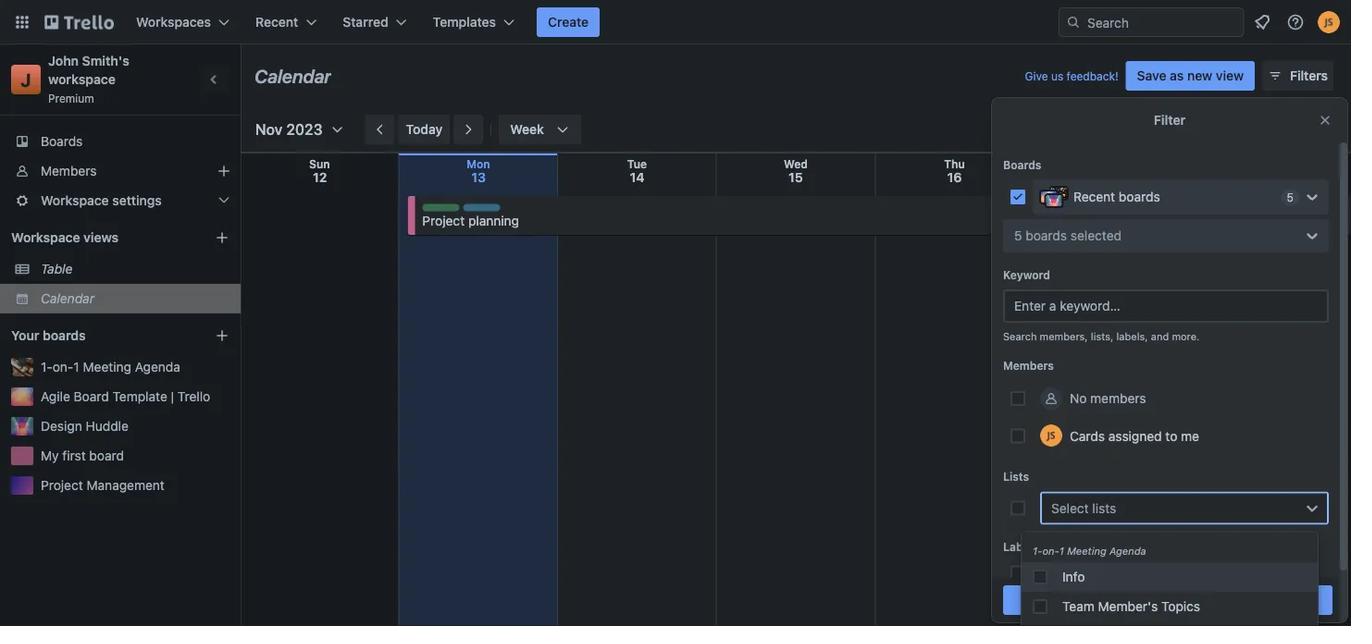 Task type: locate. For each thing, give the bounding box(es) containing it.
0 vertical spatial labels
[[1091, 566, 1126, 581]]

1 no from the top
[[1070, 391, 1087, 406]]

select left lists
[[1052, 501, 1089, 516]]

design huddle
[[41, 419, 129, 434]]

save as new view button down no labels
[[1004, 586, 1333, 616]]

boards up keyword
[[1026, 228, 1067, 243]]

labels for no labels
[[1091, 566, 1126, 581]]

lists
[[1004, 471, 1030, 484]]

recent button
[[244, 7, 328, 37]]

0 vertical spatial meeting
[[83, 360, 131, 375]]

5 for 5 boards selected
[[1015, 228, 1022, 243]]

select for select labels
[[1052, 601, 1089, 616]]

project for project management
[[41, 478, 83, 493]]

0 vertical spatial as
[[1170, 68, 1184, 83]]

your boards with 5 items element
[[11, 325, 187, 347]]

filters
[[1291, 68, 1328, 83]]

templates button
[[422, 7, 526, 37]]

as up filter
[[1170, 68, 1184, 83]]

create a view image
[[215, 231, 230, 245]]

my first board link
[[41, 447, 230, 466]]

labels right info
[[1091, 566, 1126, 581]]

save down no labels
[[1115, 593, 1144, 608]]

0 vertical spatial view
[[1216, 68, 1244, 83]]

1 up board
[[73, 360, 79, 375]]

1
[[73, 360, 79, 375], [1060, 545, 1065, 557]]

no labels
[[1070, 566, 1126, 581]]

1-on-1 meeting agenda up the agile board template | trello
[[41, 360, 180, 375]]

meeting inside the "1-on-1 meeting agenda" link
[[83, 360, 131, 375]]

1 vertical spatial 5
[[1015, 228, 1022, 243]]

as
[[1170, 68, 1184, 83], [1148, 593, 1162, 608]]

0 horizontal spatial 1
[[73, 360, 79, 375]]

17
[[1107, 170, 1120, 185]]

0 horizontal spatial as
[[1148, 593, 1162, 608]]

member's
[[1098, 599, 1158, 614]]

Calendar text field
[[255, 58, 332, 94]]

today button
[[399, 115, 450, 144]]

1 vertical spatial 1-on-1 meeting agenda
[[1033, 545, 1147, 557]]

0 horizontal spatial 1-
[[41, 360, 53, 375]]

1-
[[41, 360, 53, 375], [1033, 545, 1043, 557]]

0 horizontal spatial 5
[[1015, 228, 1022, 243]]

0 horizontal spatial boards
[[43, 328, 86, 343]]

1 vertical spatial select
[[1052, 601, 1089, 616]]

select
[[1052, 501, 1089, 516], [1052, 601, 1089, 616]]

color: green, title: none image
[[423, 204, 460, 212]]

1 horizontal spatial recent
[[1074, 189, 1116, 205]]

0 horizontal spatial meeting
[[83, 360, 131, 375]]

1 horizontal spatial as
[[1170, 68, 1184, 83]]

boards inside "element"
[[43, 328, 86, 343]]

save up filter
[[1137, 68, 1167, 83]]

boards right your
[[43, 328, 86, 343]]

1 horizontal spatial members
[[1004, 359, 1054, 372]]

info
[[1063, 569, 1085, 585]]

1 vertical spatial new
[[1165, 593, 1190, 608]]

1 horizontal spatial meeting
[[1068, 545, 1107, 557]]

1 select from the top
[[1052, 501, 1089, 516]]

1 vertical spatial boards
[[1026, 228, 1067, 243]]

agenda up no labels
[[1110, 545, 1147, 557]]

calendar down recent popup button
[[255, 65, 332, 87]]

Enter a keyword… text field
[[1004, 290, 1329, 323]]

calendar down table
[[41, 291, 94, 306]]

members up workspace settings
[[41, 163, 97, 179]]

1 vertical spatial 1
[[1060, 545, 1065, 557]]

workspace settings
[[41, 193, 162, 208]]

on- up agile
[[53, 360, 73, 375]]

search image
[[1066, 15, 1081, 30]]

workspace up workspace views
[[41, 193, 109, 208]]

1 vertical spatial members
[[1004, 359, 1054, 372]]

cards
[[1070, 428, 1105, 444]]

on-
[[53, 360, 73, 375], [1043, 545, 1060, 557]]

1 vertical spatial agenda
[[1110, 545, 1147, 557]]

view for the topmost save as new view button
[[1216, 68, 1244, 83]]

1 vertical spatial calendar
[[41, 291, 94, 306]]

1 vertical spatial view
[[1194, 593, 1222, 608]]

project down 13
[[463, 205, 501, 218]]

view right member's
[[1194, 593, 1222, 608]]

john smith's workspace premium
[[48, 53, 133, 105]]

view for save as new view button to the bottom
[[1194, 593, 1222, 608]]

project down color: green, title: none image
[[423, 213, 465, 228]]

recent inside popup button
[[256, 14, 298, 30]]

1 vertical spatial 1-
[[1033, 545, 1043, 557]]

no up "team"
[[1070, 566, 1087, 581]]

huddle
[[86, 419, 129, 434]]

starred button
[[332, 7, 418, 37]]

0 vertical spatial calendar
[[255, 65, 332, 87]]

calendar
[[255, 65, 332, 87], [41, 291, 94, 306]]

1 vertical spatial no
[[1070, 566, 1087, 581]]

more.
[[1172, 331, 1200, 343]]

starred
[[343, 14, 389, 30]]

1 vertical spatial boards
[[1004, 158, 1042, 171]]

1-on-1 meeting agenda up no labels
[[1033, 545, 1147, 557]]

members down the search
[[1004, 359, 1054, 372]]

13
[[471, 170, 486, 185]]

project
[[463, 205, 501, 218], [423, 213, 465, 228], [41, 478, 83, 493]]

1 horizontal spatial 5
[[1287, 191, 1294, 204]]

filters button
[[1263, 61, 1334, 91]]

0 vertical spatial agenda
[[135, 360, 180, 375]]

workspace
[[41, 193, 109, 208], [11, 230, 80, 245]]

0 vertical spatial save as new view button
[[1126, 61, 1255, 91]]

lists,
[[1091, 331, 1114, 343]]

template
[[113, 389, 167, 405]]

labels down no labels
[[1093, 601, 1128, 616]]

view
[[1216, 68, 1244, 83], [1194, 593, 1222, 608]]

0 vertical spatial workspace
[[41, 193, 109, 208]]

project down my at left bottom
[[41, 478, 83, 493]]

give us feedback!
[[1025, 69, 1119, 82]]

no
[[1070, 391, 1087, 406], [1070, 566, 1087, 581]]

0 vertical spatial 1-on-1 meeting agenda
[[41, 360, 180, 375]]

0 vertical spatial boards
[[41, 134, 83, 149]]

workspace navigation collapse icon image
[[202, 67, 228, 93]]

create
[[548, 14, 589, 30]]

workspace inside dropdown button
[[41, 193, 109, 208]]

0 horizontal spatial agenda
[[135, 360, 180, 375]]

0 vertical spatial boards
[[1119, 189, 1161, 205]]

as left topics
[[1148, 593, 1162, 608]]

save as new view down no labels
[[1115, 593, 1222, 608]]

labels
[[1004, 541, 1039, 554]]

thu
[[945, 158, 965, 171]]

no up cards
[[1070, 391, 1087, 406]]

meeting down your boards with 5 items "element"
[[83, 360, 131, 375]]

5 for 5
[[1287, 191, 1294, 204]]

planning
[[468, 213, 519, 228]]

workspace views
[[11, 230, 119, 245]]

0 vertical spatial select
[[1052, 501, 1089, 516]]

nov 2023
[[256, 121, 323, 138]]

0 horizontal spatial recent
[[256, 14, 298, 30]]

0 horizontal spatial boards
[[41, 134, 83, 149]]

new
[[1188, 68, 1213, 83], [1165, 593, 1190, 608]]

workspace for workspace views
[[11, 230, 80, 245]]

0 vertical spatial recent
[[256, 14, 298, 30]]

1 horizontal spatial 1-on-1 meeting agenda
[[1033, 545, 1147, 557]]

boards down premium
[[41, 134, 83, 149]]

new down search field
[[1188, 68, 1213, 83]]

open information menu image
[[1287, 13, 1305, 31]]

recent
[[256, 14, 298, 30], [1074, 189, 1116, 205]]

view left filters button
[[1216, 68, 1244, 83]]

save as new view button up filter
[[1126, 61, 1255, 91]]

my first board
[[41, 449, 124, 464]]

give us feedback! link
[[1025, 69, 1119, 82]]

1 horizontal spatial 1-
[[1033, 545, 1043, 557]]

members
[[1091, 391, 1147, 406]]

workspace
[[48, 72, 116, 87]]

0 vertical spatial 1-
[[41, 360, 53, 375]]

0 vertical spatial 5
[[1287, 191, 1294, 204]]

recent for recent boards
[[1074, 189, 1116, 205]]

meeting up no labels
[[1068, 545, 1107, 557]]

topics
[[1162, 599, 1201, 614]]

lists
[[1093, 501, 1117, 516]]

0 vertical spatial members
[[41, 163, 97, 179]]

1 vertical spatial workspace
[[11, 230, 80, 245]]

save
[[1137, 68, 1167, 83], [1115, 593, 1144, 608]]

first
[[62, 449, 86, 464]]

workspace up table
[[11, 230, 80, 245]]

1 horizontal spatial on-
[[1043, 545, 1060, 557]]

2 select from the top
[[1052, 601, 1089, 616]]

1 vertical spatial save
[[1115, 593, 1144, 608]]

0 horizontal spatial on-
[[53, 360, 73, 375]]

boards down the 17
[[1119, 189, 1161, 205]]

boards for your
[[43, 328, 86, 343]]

new right member's
[[1165, 593, 1190, 608]]

create button
[[537, 7, 600, 37]]

1 horizontal spatial boards
[[1026, 228, 1067, 243]]

0 horizontal spatial calendar
[[41, 291, 94, 306]]

save as new view up filter
[[1137, 68, 1244, 83]]

2 horizontal spatial boards
[[1119, 189, 1161, 205]]

select down info
[[1052, 601, 1089, 616]]

views
[[83, 230, 119, 245]]

labels for select labels
[[1093, 601, 1128, 616]]

agenda up |
[[135, 360, 180, 375]]

2 no from the top
[[1070, 566, 1087, 581]]

recent up calendar "text box" on the left top
[[256, 14, 298, 30]]

boards
[[1119, 189, 1161, 205], [1026, 228, 1067, 243], [43, 328, 86, 343]]

1 vertical spatial recent
[[1074, 189, 1116, 205]]

0 vertical spatial on-
[[53, 360, 73, 375]]

1 up info
[[1060, 545, 1065, 557]]

1 horizontal spatial agenda
[[1110, 545, 1147, 557]]

members
[[41, 163, 97, 179], [1004, 359, 1054, 372]]

1 vertical spatial labels
[[1093, 601, 1128, 616]]

us
[[1052, 69, 1064, 82]]

primary element
[[0, 0, 1352, 44]]

team
[[1063, 599, 1095, 614]]

selected
[[1071, 228, 1122, 243]]

feedback!
[[1067, 69, 1119, 82]]

on- right labels
[[1043, 545, 1060, 557]]

0 vertical spatial no
[[1070, 391, 1087, 406]]

boards for 5
[[1026, 228, 1067, 243]]

calendar link
[[41, 290, 230, 308]]

1 vertical spatial save as new view
[[1115, 593, 1222, 608]]

1-on-1 meeting agenda link
[[41, 358, 230, 377]]

give
[[1025, 69, 1048, 82]]

john
[[48, 53, 79, 69]]

recent down the 17
[[1074, 189, 1116, 205]]

agile
[[41, 389, 70, 405]]

2 vertical spatial boards
[[43, 328, 86, 343]]

boards right thu
[[1004, 158, 1042, 171]]

1 horizontal spatial calendar
[[255, 65, 332, 87]]



Task type: describe. For each thing, give the bounding box(es) containing it.
your
[[11, 328, 39, 343]]

members,
[[1040, 331, 1088, 343]]

templates
[[433, 14, 496, 30]]

|
[[171, 389, 174, 405]]

search members, lists, labels, and more.
[[1004, 331, 1200, 343]]

Search field
[[1081, 8, 1243, 36]]

labels,
[[1117, 331, 1149, 343]]

1 vertical spatial meeting
[[1068, 545, 1107, 557]]

0 notifications image
[[1252, 11, 1274, 33]]

recent for recent
[[256, 14, 298, 30]]

today
[[406, 122, 443, 137]]

back to home image
[[44, 7, 114, 37]]

workspace settings button
[[0, 186, 241, 216]]

select for select lists
[[1052, 501, 1089, 516]]

week
[[510, 122, 544, 137]]

project planning
[[423, 213, 519, 228]]

14
[[630, 170, 645, 185]]

cards assigned to me
[[1070, 428, 1200, 444]]

design huddle link
[[41, 418, 230, 436]]

recent boards
[[1074, 189, 1161, 205]]

15
[[789, 170, 803, 185]]

settings
[[112, 193, 162, 208]]

john smith (johnsmith38824343) image
[[1318, 11, 1340, 33]]

my
[[41, 449, 59, 464]]

color: sky, title: "project" element
[[463, 204, 501, 218]]

1 horizontal spatial 1
[[1060, 545, 1065, 557]]

search
[[1004, 331, 1037, 343]]

your boards
[[11, 328, 86, 343]]

0 horizontal spatial 1-on-1 meeting agenda
[[41, 360, 180, 375]]

filter
[[1154, 112, 1186, 128]]

and
[[1151, 331, 1169, 343]]

12
[[313, 170, 327, 185]]

2023
[[286, 121, 323, 138]]

j
[[21, 69, 31, 90]]

boards for recent
[[1119, 189, 1161, 205]]

18
[[1265, 170, 1280, 185]]

j link
[[11, 65, 41, 94]]

0 vertical spatial 1
[[73, 360, 79, 375]]

keyword
[[1004, 268, 1051, 281]]

board
[[74, 389, 109, 405]]

select lists
[[1052, 501, 1117, 516]]

5 boards selected
[[1015, 228, 1122, 243]]

16
[[947, 170, 962, 185]]

assigned
[[1109, 428, 1162, 444]]

workspaces
[[136, 14, 211, 30]]

1 horizontal spatial boards
[[1004, 158, 1042, 171]]

table link
[[41, 260, 230, 279]]

smith's
[[82, 53, 130, 69]]

agile board template | trello
[[41, 389, 210, 405]]

nov 2023 button
[[248, 115, 345, 144]]

design
[[41, 419, 82, 434]]

tue
[[627, 158, 647, 171]]

workspace for workspace settings
[[41, 193, 109, 208]]

agile board template | trello link
[[41, 388, 230, 406]]

0 vertical spatial save
[[1137, 68, 1167, 83]]

boards link
[[0, 127, 241, 156]]

1 vertical spatial as
[[1148, 593, 1162, 608]]

management
[[87, 478, 165, 493]]

team member's topics
[[1063, 599, 1201, 614]]

close popover image
[[1318, 113, 1333, 128]]

mon
[[467, 158, 490, 171]]

sun
[[309, 158, 330, 171]]

0 horizontal spatial members
[[41, 163, 97, 179]]

no members
[[1070, 391, 1147, 406]]

project management link
[[41, 477, 230, 495]]

workspaces button
[[125, 7, 241, 37]]

trello
[[178, 389, 210, 405]]

0 vertical spatial new
[[1188, 68, 1213, 83]]

add board image
[[215, 329, 230, 343]]

members link
[[0, 156, 241, 186]]

0 vertical spatial save as new view
[[1137, 68, 1244, 83]]

no for no members
[[1070, 391, 1087, 406]]

project for project planning
[[423, 213, 465, 228]]

project management
[[41, 478, 165, 493]]

to
[[1166, 428, 1178, 444]]

nov
[[256, 121, 283, 138]]

board
[[89, 449, 124, 464]]

table
[[41, 262, 73, 277]]

no for no labels
[[1070, 566, 1087, 581]]

select labels
[[1052, 601, 1128, 616]]

john smith (johnsmith38824343) image
[[1041, 425, 1063, 447]]

premium
[[48, 92, 94, 105]]

1 vertical spatial on-
[[1043, 545, 1060, 557]]

1 vertical spatial save as new view button
[[1004, 586, 1333, 616]]

project for color: sky, title: "project" element
[[463, 205, 501, 218]]

week button
[[499, 115, 581, 144]]



Task type: vqa. For each thing, say whether or not it's contained in the screenshot.
❌ Potential Blockers "text box"
no



